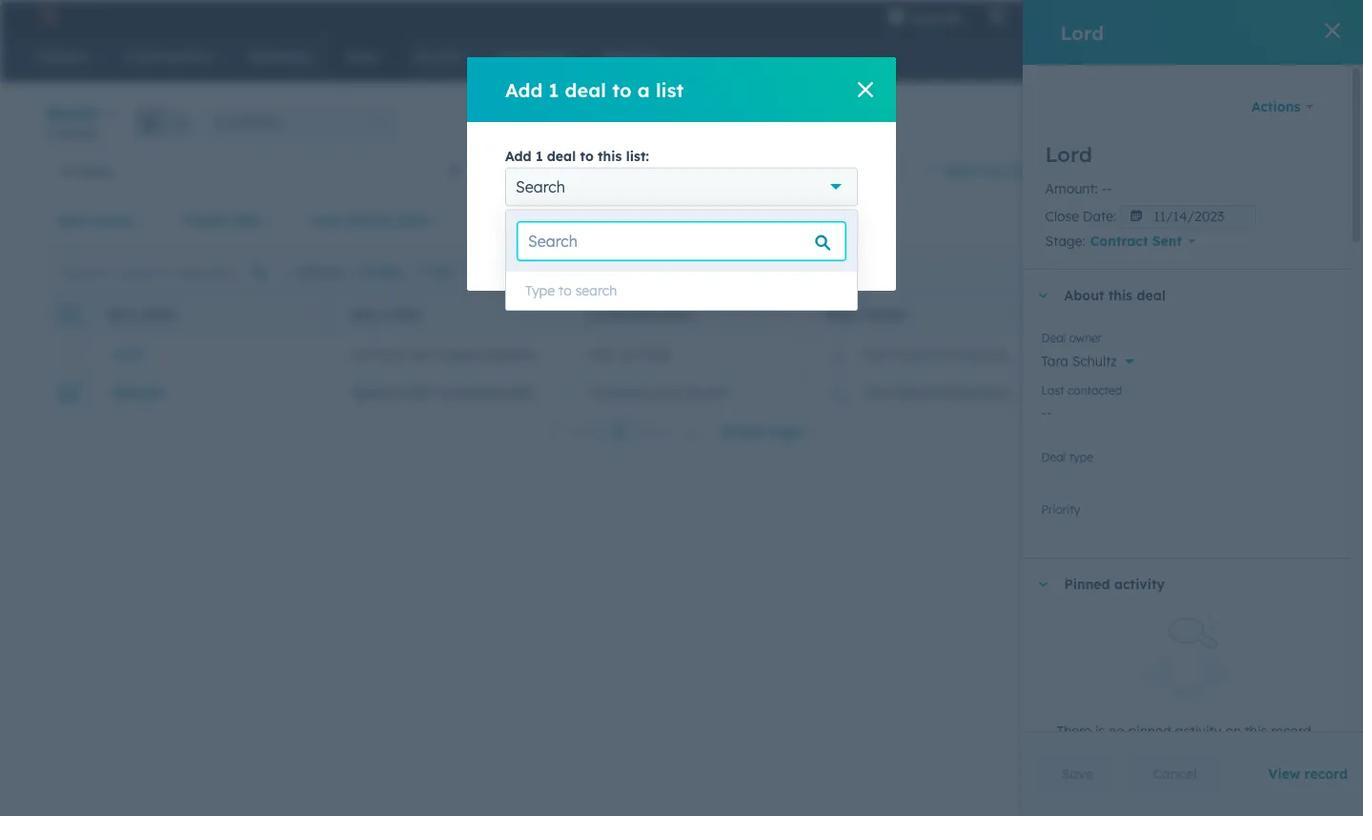 Task type: vqa. For each thing, say whether or not it's contained in the screenshot.
third 'Number' from the bottom of the page
no



Task type: locate. For each thing, give the bounding box(es) containing it.
2 horizontal spatial all
[[1079, 162, 1096, 179]]

deals for all deals
[[80, 163, 113, 180]]

date
[[630, 307, 659, 322]]

1 vertical spatial this
[[1109, 287, 1133, 304]]

there is no pinned activity on this record.
[[1057, 723, 1315, 740]]

Search search field
[[518, 222, 846, 260]]

tara schultz button
[[1042, 342, 1330, 374]]

add for add 1 deal to a list
[[505, 78, 543, 102]]

14,
[[619, 346, 637, 363]]

deals for my deals
[[513, 163, 546, 180]]

contract sent
[[1090, 233, 1182, 250]]

0 horizontal spatial owner
[[93, 212, 134, 229]]

1 vertical spatial (tarashultz49@gmail.com)
[[942, 384, 1108, 402]]

1 vertical spatial tara schultz (tarashultz49@gmail.com)
[[862, 384, 1108, 402]]

activity right pinned
[[1114, 576, 1165, 593]]

0 vertical spatial deal owner
[[58, 212, 134, 229]]

1 horizontal spatial press to sort. image
[[1019, 307, 1026, 320]]

2 press to sort. element from the left
[[542, 307, 549, 323]]

create inside button
[[1239, 115, 1275, 129]]

0 horizontal spatial deal owner
[[58, 212, 134, 229]]

close inside popup button
[[478, 212, 514, 229]]

save down there
[[1062, 766, 1094, 783]]

to up "type to search"
[[568, 265, 580, 279]]

list:
[[626, 148, 649, 165]]

2 left records
[[46, 126, 52, 140]]

(sales up appointment scheduled (sales pipeline) button
[[442, 346, 480, 363]]

1 vertical spatial save
[[1062, 766, 1094, 783]]

2 deals from the left
[[513, 163, 546, 180]]

view inside popup button
[[975, 162, 1006, 179]]

pinned activity
[[1065, 576, 1165, 593]]

0 vertical spatial pipeline)
[[483, 346, 537, 363]]

1 horizontal spatial deals
[[513, 163, 546, 180]]

last up 'selected'
[[311, 212, 340, 229]]

edit left columns
[[1232, 265, 1253, 279]]

about
[[1065, 287, 1105, 304]]

record
[[1305, 766, 1348, 783]]

type
[[525, 282, 555, 299]]

per
[[742, 423, 764, 440]]

view left (2/5)
[[975, 162, 1006, 179]]

2 caret image from the top
[[1038, 582, 1049, 587]]

1 inside button
[[615, 423, 623, 440]]

2 tara schultz (tarashultz49@gmail.com) button from the top
[[805, 374, 1108, 412]]

create down the search search field
[[662, 265, 700, 279]]

0 horizontal spatial activity
[[344, 212, 394, 229]]

(tarashultz49@gmail.com) down tara schultz
[[942, 384, 1108, 402]]

1 horizontal spatial sent
[[1152, 233, 1182, 250]]

1 vertical spatial view
[[1277, 213, 1301, 227]]

this inside alert
[[1245, 723, 1268, 740]]

export
[[1160, 265, 1195, 279]]

lord up amount
[[1045, 141, 1093, 168]]

0 vertical spatial this
[[598, 148, 622, 165]]

to
[[612, 78, 632, 102], [580, 148, 594, 165], [568, 265, 580, 279], [559, 282, 572, 299]]

2 vertical spatial deal owner
[[1042, 331, 1102, 345]]

group
[[135, 106, 196, 137]]

contract down the deal stage
[[351, 346, 406, 363]]

1 vertical spatial caret image
[[1038, 582, 1049, 587]]

0 horizontal spatial list
[[619, 265, 636, 279]]

sent up export
[[1152, 233, 1182, 250]]

press to sort. element for deal owner
[[1019, 307, 1026, 323]]

sent for contract sent (sales pipeline)
[[410, 346, 438, 363]]

1 horizontal spatial close
[[588, 307, 626, 322]]

1 horizontal spatial deal owner
[[827, 307, 905, 322]]

3 press to sort. element from the left
[[780, 307, 788, 323]]

0 vertical spatial create
[[1239, 115, 1275, 129]]

close image
[[1325, 23, 1341, 38]]

create up search name or description search box
[[183, 212, 228, 229]]

sent
[[1152, 233, 1182, 250], [410, 346, 438, 363]]

0 horizontal spatial (sales
[[442, 346, 480, 363]]

menu containing apoptosis studios 2
[[875, 0, 1341, 31]]

add inside popup button
[[945, 162, 971, 179]]

deals right my
[[513, 163, 546, 180]]

calling icon image
[[989, 8, 1006, 25]]

2 horizontal spatial close
[[1045, 208, 1079, 225]]

0 vertical spatial 2
[[1303, 8, 1310, 23]]

group inside deals banner
[[135, 106, 196, 137]]

lord right marketplaces image
[[1061, 20, 1104, 44]]

contract down date:
[[1090, 233, 1148, 250]]

deal name
[[107, 307, 175, 322]]

all
[[216, 114, 228, 128], [1079, 162, 1096, 179], [61, 163, 76, 180]]

1 vertical spatial list
[[619, 265, 636, 279]]

view record link
[[1269, 766, 1348, 783]]

1 horizontal spatial all
[[216, 114, 228, 128]]

advanced filters (0) button
[[585, 201, 762, 239]]

pipeline) for appointment scheduled (sales pipeline)
[[548, 384, 602, 402]]

0 horizontal spatial view
[[975, 162, 1006, 179]]

2 date from the left
[[399, 212, 429, 229]]

deals
[[80, 163, 113, 180], [513, 163, 546, 180]]

caret image left about
[[1038, 293, 1049, 298]]

tasks
[[704, 265, 734, 279]]

edit button
[[415, 264, 452, 281]]

2
[[1303, 8, 1310, 23], [46, 126, 52, 140]]

press to sort. image for close date (edt)
[[780, 307, 788, 320]]

list inside dialog
[[656, 78, 684, 102]]

3 date from the left
[[518, 212, 548, 229]]

0 horizontal spatial save
[[1062, 766, 1094, 783]]

1 up add 1 deal to this list:
[[549, 78, 559, 102]]

apoptosis studios 2 button
[[1162, 0, 1339, 31]]

deal inside dropdown button
[[1137, 287, 1166, 304]]

1 horizontal spatial contract
[[1090, 233, 1148, 250]]

contract sent (sales pipeline) button
[[328, 336, 566, 374]]

this left list:
[[598, 148, 622, 165]]

2 horizontal spatial this
[[1245, 723, 1268, 740]]

2 horizontal spatial create
[[1239, 115, 1275, 129]]

view up columns
[[1277, 213, 1301, 227]]

list right static
[[619, 265, 636, 279]]

schultz inside popup button
[[1073, 353, 1117, 370]]

2 vertical spatial owner
[[1069, 331, 1102, 345]]

press to sort. image
[[780, 307, 788, 320], [1019, 307, 1026, 320]]

contract inside popup button
[[1090, 233, 1148, 250]]

(sales for scheduled
[[506, 384, 544, 402]]

1 date from the left
[[232, 212, 262, 229]]

2 horizontal spatial activity
[[1175, 723, 1222, 740]]

edit columns button
[[1219, 260, 1313, 285]]

upgrade
[[909, 10, 962, 25]]

-
[[1102, 180, 1107, 197], [1107, 180, 1112, 197]]

date up add button
[[518, 212, 548, 229]]

tara for nov 14, 2023
[[862, 346, 890, 363]]

delete
[[479, 265, 516, 279]]

appointment
[[351, 384, 433, 402]]

create for create tasks
[[662, 265, 700, 279]]

list
[[656, 78, 684, 102], [619, 265, 636, 279]]

2 press to sort. image from the left
[[1019, 307, 1026, 320]]

all inside "popup button"
[[216, 114, 228, 128]]

this
[[598, 148, 622, 165], [1109, 287, 1133, 304], [1245, 723, 1268, 740]]

2 vertical spatial lord
[[113, 346, 143, 363]]

prev button
[[536, 420, 609, 445]]

2 vertical spatial activity
[[1175, 723, 1222, 740]]

export button
[[1147, 260, 1208, 285]]

2 horizontal spatial owner
[[1069, 331, 1102, 345]]

tara schultz (tarashultz49@gmail.com) for tomorrow at 11:42 am
[[862, 384, 1108, 402]]

help image
[[1069, 9, 1086, 26]]

1 selected
[[290, 265, 343, 279]]

last down tara schultz
[[1042, 383, 1065, 398]]

add left (2/5)
[[945, 162, 971, 179]]

1 vertical spatial sent
[[410, 346, 438, 363]]

0 vertical spatial tara schultz (tarashultz49@gmail.com)
[[862, 346, 1108, 363]]

Search name or description search field
[[51, 255, 282, 289]]

0 horizontal spatial close
[[478, 212, 514, 229]]

to inside button
[[568, 265, 580, 279]]

(sales
[[442, 346, 480, 363], [506, 384, 544, 402]]

actions button
[[1239, 88, 1326, 126]]

(tarashultz49@gmail.com) up last contacted
[[942, 346, 1108, 363]]

1 horizontal spatial this
[[1109, 287, 1133, 304]]

view for add
[[975, 162, 1006, 179]]

press to sort. element
[[304, 307, 311, 323], [542, 307, 549, 323], [780, 307, 788, 323], [1019, 307, 1026, 323]]

save inside button
[[1248, 213, 1274, 227]]

1 vertical spatial pipeline)
[[548, 384, 602, 402]]

0 vertical spatial activity
[[344, 212, 394, 229]]

1 horizontal spatial date
[[399, 212, 429, 229]]

1 horizontal spatial create
[[662, 265, 700, 279]]

last inside popup button
[[311, 212, 340, 229]]

2023
[[640, 346, 670, 363]]

create inside popup button
[[183, 212, 228, 229]]

4 press to sort. element from the left
[[1019, 307, 1026, 323]]

pagination navigation
[[536, 419, 709, 445]]

marketplaces image
[[1029, 9, 1046, 26]]

0 vertical spatial (tarashultz49@gmail.com)
[[942, 346, 1108, 363]]

2 records
[[46, 126, 98, 140]]

pipeline) up prev button
[[548, 384, 602, 402]]

1 tara schultz (tarashultz49@gmail.com) button from the top
[[805, 336, 1108, 374]]

this right about
[[1109, 287, 1133, 304]]

lord up romper
[[113, 346, 143, 363]]

add view (2/5)
[[945, 162, 1043, 179]]

schultz for tomorrow at 11:42 am
[[893, 384, 938, 402]]

0 vertical spatial contract
[[1090, 233, 1148, 250]]

contract for contract sent
[[1090, 233, 1148, 250]]

1 horizontal spatial list
[[656, 78, 684, 102]]

0 horizontal spatial pipeline)
[[483, 346, 537, 363]]

1 vertical spatial activity
[[1114, 576, 1165, 593]]

all up :
[[1079, 162, 1096, 179]]

0 vertical spatial view
[[975, 162, 1006, 179]]

pinned
[[1065, 576, 1110, 593]]

all down the 2 records
[[61, 163, 76, 180]]

sent inside button
[[410, 346, 438, 363]]

1 vertical spatial (sales
[[506, 384, 544, 402]]

pipeline) up appointment scheduled (sales pipeline)
[[483, 346, 537, 363]]

calling icon button
[[982, 3, 1014, 28]]

activity inside popup button
[[344, 212, 394, 229]]

2 right studios
[[1303, 8, 1310, 23]]

add view (2/5) button
[[911, 152, 1067, 190]]

assign
[[366, 265, 403, 279]]

apoptosis
[[1194, 8, 1253, 23]]

1 vertical spatial 2
[[46, 126, 52, 140]]

add for add 1 deal to this list:
[[505, 148, 532, 165]]

0 horizontal spatial 2
[[46, 126, 52, 140]]

all inside button
[[61, 163, 76, 180]]

save for save
[[1062, 766, 1094, 783]]

activity left on
[[1175, 723, 1222, 740]]

create inside "button"
[[662, 265, 700, 279]]

create for create deal
[[1239, 115, 1275, 129]]

1 right prev
[[615, 423, 623, 440]]

caret image left pinned
[[1038, 582, 1049, 587]]

2 horizontal spatial date
[[518, 212, 548, 229]]

save inside button
[[1062, 766, 1094, 783]]

add inside button
[[542, 265, 565, 279]]

0 horizontal spatial last
[[311, 212, 340, 229]]

next button
[[629, 420, 709, 445]]

press to sort. image for deal owner
[[1019, 307, 1026, 320]]

1 caret image from the top
[[1038, 293, 1049, 298]]

close for close date (edt)
[[588, 307, 626, 322]]

add up type
[[542, 265, 565, 279]]

close for close date
[[478, 212, 514, 229]]

1 vertical spatial create
[[183, 212, 228, 229]]

sent down 'stage'
[[410, 346, 438, 363]]

date down all deals button
[[232, 212, 262, 229]]

2 vertical spatial create
[[662, 265, 700, 279]]

pipeline) for contract sent (sales pipeline)
[[483, 346, 537, 363]]

deal for about this deal
[[1137, 287, 1166, 304]]

date:
[[1083, 208, 1117, 225]]

caret image inside pinned activity dropdown button
[[1038, 582, 1049, 587]]

a
[[638, 78, 650, 102]]

type to search
[[525, 282, 617, 299]]

date up edit button
[[399, 212, 429, 229]]

deal for add 1 deal to a list
[[565, 78, 606, 102]]

close down my
[[478, 212, 514, 229]]

0 horizontal spatial deals
[[80, 163, 113, 180]]

add
[[505, 78, 543, 102], [505, 148, 532, 165], [945, 162, 971, 179], [529, 240, 555, 257], [542, 265, 565, 279]]

menu
[[875, 0, 1341, 31]]

1
[[549, 78, 559, 102], [536, 148, 543, 165], [290, 265, 295, 279], [615, 423, 623, 440]]

1 vertical spatial last
[[1042, 383, 1065, 398]]

1 horizontal spatial activity
[[1114, 576, 1165, 593]]

deal
[[58, 212, 89, 229], [107, 307, 137, 322], [350, 307, 381, 322], [827, 307, 857, 322], [1042, 331, 1066, 345], [1042, 450, 1066, 465]]

contract inside button
[[351, 346, 406, 363]]

close down search
[[588, 307, 626, 322]]

tara inside popup button
[[1042, 353, 1069, 370]]

deals down records
[[80, 163, 113, 180]]

0 vertical spatial sent
[[1152, 233, 1182, 250]]

1 (tarashultz49@gmail.com) from the top
[[942, 346, 1108, 363]]

add up search
[[505, 148, 532, 165]]

edit for edit
[[430, 265, 452, 279]]

all left pipelines
[[216, 114, 228, 128]]

next
[[636, 423, 668, 441]]

list right a
[[656, 78, 684, 102]]

2 (tarashultz49@gmail.com) from the top
[[942, 384, 1108, 402]]

this inside dropdown button
[[1109, 287, 1133, 304]]

deals
[[46, 101, 99, 125]]

schultz for nov 14, 2023
[[893, 346, 938, 363]]

MM/DD/YYYY text field
[[1121, 205, 1257, 229]]

owner inside popup button
[[93, 212, 134, 229]]

schultz
[[893, 346, 938, 363], [1073, 353, 1117, 370], [893, 384, 938, 402]]

0 vertical spatial save
[[1248, 213, 1274, 227]]

1 horizontal spatial view
[[1277, 213, 1301, 227]]

1 horizontal spatial last
[[1042, 383, 1065, 398]]

0 vertical spatial list
[[656, 78, 684, 102]]

help button
[[1062, 0, 1094, 31]]

add up my deals
[[505, 78, 543, 102]]

this right on
[[1245, 723, 1268, 740]]

caret image inside about this deal dropdown button
[[1038, 293, 1049, 298]]

activity up assign button
[[344, 212, 394, 229]]

1 horizontal spatial 2
[[1303, 8, 1310, 23]]

1 edit from the left
[[430, 265, 452, 279]]

2 vertical spatial this
[[1245, 723, 1268, 740]]

amount : --
[[1045, 180, 1112, 197]]

edit left "delete" button
[[430, 265, 452, 279]]

0 horizontal spatial all
[[61, 163, 76, 180]]

0 horizontal spatial this
[[598, 148, 622, 165]]

0 horizontal spatial edit
[[430, 265, 452, 279]]

1 press to sort. image from the left
[[780, 307, 788, 320]]

0 horizontal spatial press to sort. image
[[780, 307, 788, 320]]

2 inside popup button
[[1303, 8, 1310, 23]]

upgrade image
[[888, 9, 905, 26]]

caret image for about this deal
[[1038, 293, 1049, 298]]

add 1 deal to a list
[[505, 78, 684, 102]]

create down the search hubspot search box
[[1239, 115, 1275, 129]]

50 per page
[[721, 423, 802, 440]]

1 horizontal spatial edit
[[1232, 265, 1253, 279]]

sent inside popup button
[[1152, 233, 1182, 250]]

stage
[[384, 307, 421, 322]]

1 vertical spatial lord
[[1045, 141, 1093, 168]]

close date
[[478, 212, 548, 229]]

0 vertical spatial owner
[[93, 212, 134, 229]]

1 tara schultz (tarashultz49@gmail.com) from the top
[[862, 346, 1108, 363]]

sent for contract sent
[[1152, 233, 1182, 250]]

activity inside dropdown button
[[1114, 576, 1165, 593]]

add down close date popup button
[[529, 240, 555, 257]]

11:42
[[672, 384, 703, 402]]

1 horizontal spatial save
[[1248, 213, 1274, 227]]

view inside button
[[1277, 213, 1301, 227]]

2 edit from the left
[[1232, 265, 1253, 279]]

0 vertical spatial last
[[311, 212, 340, 229]]

0 horizontal spatial contract
[[351, 346, 406, 363]]

priority
[[1042, 503, 1081, 517]]

pinned activity button
[[1023, 559, 1330, 610]]

2 tara schultz (tarashultz49@gmail.com) from the top
[[862, 384, 1108, 402]]

hubspot image
[[34, 4, 57, 27]]

settings image
[[1101, 8, 1118, 25]]

caret image
[[1038, 293, 1049, 298], [1038, 582, 1049, 587]]

date for close date
[[518, 212, 548, 229]]

0 horizontal spatial date
[[232, 212, 262, 229]]

tara schultz (tarashultz49@gmail.com) button
[[805, 336, 1108, 374], [805, 374, 1108, 412]]

1 horizontal spatial pipeline)
[[548, 384, 602, 402]]

activity for last
[[344, 212, 394, 229]]

1 deals from the left
[[80, 163, 113, 180]]

1 horizontal spatial owner
[[861, 307, 905, 322]]

caret image for pinned activity
[[1038, 582, 1049, 587]]

pinned
[[1129, 723, 1171, 740]]

to left a
[[612, 78, 632, 102]]

lord link
[[113, 346, 305, 363]]

0 vertical spatial caret image
[[1038, 293, 1049, 298]]

(sales right scheduled
[[506, 384, 544, 402]]

Last contacted text field
[[1042, 395, 1330, 425]]

1 horizontal spatial (sales
[[506, 384, 544, 402]]

notifications image
[[1133, 9, 1150, 26]]

0 horizontal spatial sent
[[410, 346, 438, 363]]

0 horizontal spatial create
[[183, 212, 228, 229]]

edit
[[430, 265, 452, 279], [1232, 265, 1253, 279]]

1 vertical spatial contract
[[351, 346, 406, 363]]

menu item
[[976, 0, 980, 31]]

0 vertical spatial (sales
[[442, 346, 480, 363]]

close up stage:
[[1045, 208, 1079, 225]]

save up edit columns
[[1248, 213, 1274, 227]]

am
[[707, 384, 727, 402]]

hubspot link
[[23, 4, 72, 27]]

press to sort. element for deal stage
[[542, 307, 549, 323]]

2 horizontal spatial deal owner
[[1042, 331, 1102, 345]]

deal owner
[[58, 212, 134, 229], [827, 307, 905, 322], [1042, 331, 1102, 345]]



Task type: describe. For each thing, give the bounding box(es) containing it.
studios
[[1256, 8, 1300, 23]]

(edt)
[[663, 307, 694, 322]]

deal owner inside popup button
[[58, 212, 134, 229]]

create tasks button
[[647, 264, 734, 281]]

this inside add 1 deal to a list dialog
[[598, 148, 622, 165]]

tara for tomorrow at 11:42 am
[[862, 384, 890, 402]]

tara schultz (tarashultz49@gmail.com) button for tomorrow at 11:42 am
[[805, 374, 1108, 412]]

last contacted
[[1042, 383, 1122, 398]]

date for create date
[[232, 212, 262, 229]]

all deals
[[61, 163, 113, 180]]

1 vertical spatial owner
[[861, 307, 905, 322]]

notifications button
[[1126, 0, 1158, 31]]

view
[[1269, 766, 1301, 783]]

tomorrow at 11:42 am button
[[566, 374, 805, 412]]

records
[[56, 126, 98, 140]]

last activity date
[[311, 212, 429, 229]]

50
[[721, 423, 738, 440]]

amount
[[1045, 180, 1095, 197]]

deal for add 1 deal to this list:
[[547, 148, 576, 165]]

:
[[1095, 180, 1098, 197]]

cancel button
[[1129, 755, 1221, 793]]

all deals button
[[46, 152, 475, 190]]

edit for edit columns
[[1232, 265, 1253, 279]]

pipelines
[[232, 114, 279, 128]]

close for close date:
[[1045, 208, 1079, 225]]

0 vertical spatial lord
[[1061, 20, 1104, 44]]

add inside button
[[529, 240, 555, 257]]

close date:
[[1045, 208, 1117, 225]]

create deal
[[1239, 115, 1301, 129]]

add 1 deal to this list:
[[505, 148, 649, 165]]

search
[[576, 282, 617, 299]]

cancel
[[1153, 766, 1197, 783]]

all views link
[[1067, 152, 1150, 190]]

deal inside button
[[1278, 115, 1301, 129]]

add for add to static list
[[542, 265, 565, 279]]

add for add view (2/5)
[[945, 162, 971, 179]]

create date
[[183, 212, 262, 229]]

create date button
[[171, 201, 288, 239]]

contract sent (sales pipeline)
[[351, 346, 537, 363]]

search button
[[1314, 40, 1346, 72]]

(0)
[[731, 212, 750, 229]]

1 left 'selected'
[[290, 265, 295, 279]]

view for save
[[1277, 213, 1301, 227]]

prev
[[572, 423, 602, 441]]

apoptosis studios 2
[[1194, 8, 1310, 23]]

save button
[[1038, 755, 1118, 793]]

contacted
[[1068, 383, 1122, 398]]

name
[[141, 307, 175, 322]]

assign button
[[350, 264, 403, 281]]

deals banner
[[46, 99, 1318, 152]]

about this deal button
[[1023, 270, 1330, 321]]

contract for contract sent (sales pipeline)
[[351, 346, 406, 363]]

to down 'add to static list' button
[[559, 282, 572, 299]]

appointment scheduled (sales pipeline)
[[351, 384, 602, 402]]

1 - from the left
[[1102, 180, 1107, 197]]

advanced filters (0)
[[618, 212, 750, 229]]

2 inside deals banner
[[46, 126, 52, 140]]

all pipelines button
[[207, 106, 398, 137]]

type
[[1069, 450, 1094, 465]]

columns
[[1256, 265, 1301, 279]]

activity inside alert
[[1175, 723, 1222, 740]]

search image
[[1323, 50, 1337, 63]]

add 1 deal to a list dialog
[[467, 57, 896, 291]]

selected
[[298, 265, 343, 279]]

tara schultz (tarashultz49@gmail.com) button for nov 14, 2023
[[805, 336, 1108, 374]]

search
[[516, 177, 565, 196]]

deal inside popup button
[[58, 212, 89, 229]]

1 vertical spatial deal owner
[[827, 307, 905, 322]]

add to static list button
[[527, 264, 636, 281]]

my
[[490, 163, 509, 180]]

romper
[[113, 384, 166, 402]]

tomorrow at 11:42 am
[[590, 384, 727, 402]]

list inside button
[[619, 265, 636, 279]]

actions
[[1252, 98, 1301, 115]]

save for save view
[[1248, 213, 1274, 227]]

tara schultz (tarashultz49@gmail.com) for nov 14, 2023
[[862, 346, 1108, 363]]

press to sort. element for close date (edt)
[[780, 307, 788, 323]]

scheduled
[[437, 384, 502, 402]]

(sales for sent
[[442, 346, 480, 363]]

settings link
[[1098, 5, 1122, 25]]

activity for pinned
[[1114, 576, 1165, 593]]

deals button
[[46, 99, 116, 127]]

at
[[656, 384, 669, 402]]

appointment scheduled (sales pipeline) button
[[328, 374, 602, 412]]

nov 14, 2023 button
[[566, 336, 805, 374]]

1 up search
[[536, 148, 543, 165]]

1 button
[[609, 420, 629, 444]]

close image
[[858, 82, 873, 97]]

(tarashultz49@gmail.com) for nov 14, 2023
[[942, 346, 1108, 363]]

on
[[1226, 723, 1241, 740]]

all for all deals
[[61, 163, 76, 180]]

(tarashultz49@gmail.com) for tomorrow at 11:42 am
[[942, 384, 1108, 402]]

all views
[[1079, 162, 1138, 179]]

1 press to sort. element from the left
[[304, 307, 311, 323]]

contract sent button
[[1086, 229, 1208, 254]]

nov 14, 2023
[[590, 346, 670, 363]]

save view
[[1248, 213, 1301, 227]]

delete button
[[464, 264, 516, 281]]

no
[[1109, 723, 1125, 740]]

is
[[1095, 723, 1105, 740]]

create for create date
[[183, 212, 228, 229]]

all for all pipelines
[[216, 114, 228, 128]]

page
[[768, 423, 802, 440]]

all for all views
[[1079, 162, 1096, 179]]

(2/5)
[[1010, 162, 1043, 179]]

my deals
[[490, 163, 546, 180]]

marketplaces button
[[1018, 0, 1058, 31]]

last for last activity date
[[311, 212, 340, 229]]

all pipelines
[[216, 114, 279, 128]]

there
[[1057, 723, 1092, 740]]

to left list:
[[580, 148, 594, 165]]

press to sort. image
[[542, 307, 549, 320]]

deal owner button
[[46, 201, 159, 239]]

advanced
[[618, 212, 684, 229]]

there is no pinned activity on this record. alert
[[1042, 614, 1330, 743]]

nov
[[590, 346, 615, 363]]

search button
[[505, 168, 858, 206]]

2 - from the left
[[1107, 180, 1112, 197]]

last for last contacted
[[1042, 383, 1065, 398]]

filters
[[688, 212, 726, 229]]

views
[[1100, 162, 1138, 179]]

50 per page button
[[709, 413, 828, 451]]

Search HubSpot search field
[[1096, 40, 1329, 72]]

my deals button
[[475, 152, 904, 190]]

add to static list
[[542, 265, 636, 279]]



